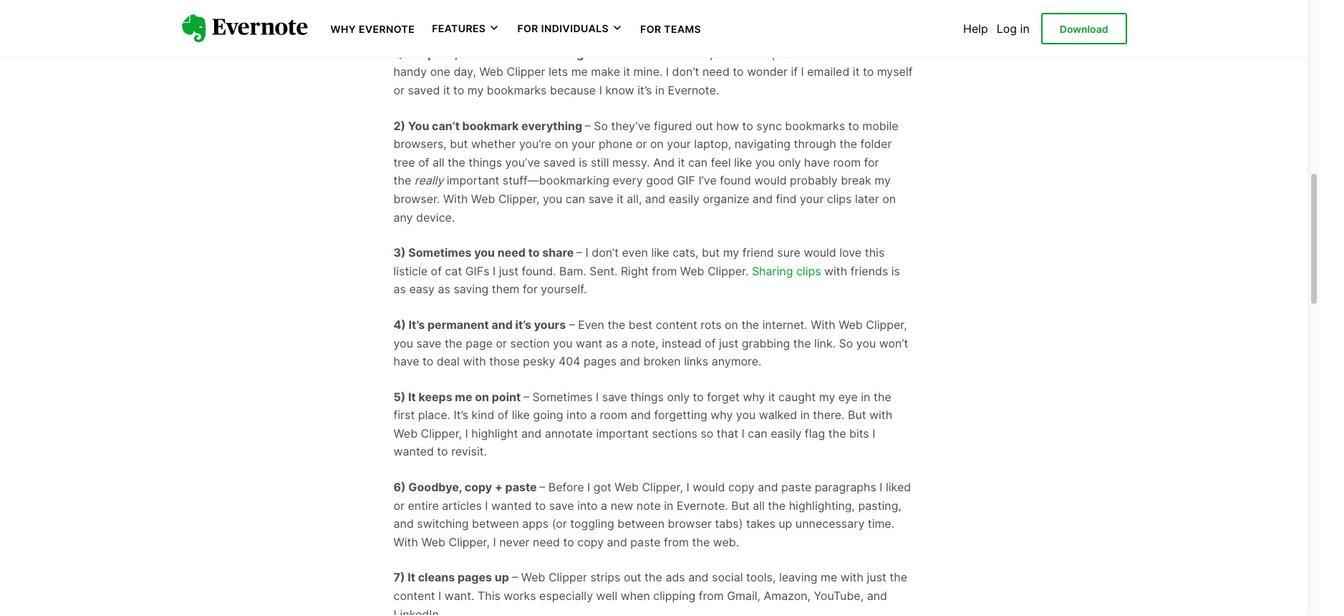 Task type: vqa. For each thing, say whether or not it's contained in the screenshot.


Task type: describe. For each thing, give the bounding box(es) containing it.
browser inside – before i got web clipper, i would copy and paste paragraphs i liked or entire articles i wanted to save into a new note in evernote. but all the highlighting, pasting, and switching between apps (or toggling between browser tabs) takes up unnecessary time. with web clipper, i never need to copy and paste from the web.
[[668, 517, 712, 532]]

or inside the – even the best content rots on the internet. with web clipper, you save the page or section you want as a note, instead of just grabbing the link. so you won't have to deal with those pesky 404 pages and broken links anymore.
[[496, 336, 507, 351]]

cleans
[[418, 571, 455, 586]]

a inside extension to your browser makes evernote a more powerful and essential part of your day. here's why:
[[759, 0, 766, 7]]

especially
[[539, 590, 593, 604]]

all for of
[[433, 155, 444, 170]]

in inside – before i got web clipper, i would copy and paste paragraphs i liked or entire articles i wanted to save into a new note in evernote. but all the highlighting, pasting, and switching between apps (or toggling between browser tabs) takes up unnecessary time. with web clipper, i never need to copy and paste from the web.
[[664, 499, 674, 513]]

stuff—bookmarking
[[503, 174, 610, 188]]

for for for individuals
[[517, 22, 538, 35]]

so inside the – even the best content rots on the internet. with web clipper, you save the page or section you want as a note, instead of just grabbing the link. so you won't have to deal with those pesky 404 pages and broken links anymore.
[[839, 336, 853, 351]]

you inside – sometimes i save things only to forget why it caught my eye in the first place. it's kind of like going into a room and forgetting why you walked in there. but with web clipper, i highlight and annotate important sections so that i can easily flag the bits i wanted to revisit.
[[736, 408, 756, 423]]

on inside the – even the best content rots on the internet. with web clipper, you save the page or section you want as a note, instead of just grabbing the link. so you won't have to deal with those pesky 404 pages and broken links anymore.
[[725, 318, 738, 332]]

powerful
[[800, 0, 847, 7]]

later
[[855, 192, 879, 206]]

kinda
[[479, 46, 510, 61]]

walked
[[759, 408, 797, 423]]

evernote inside extension to your browser makes evernote a more powerful and essential part of your day. here's why:
[[708, 0, 756, 7]]

but inside – sometimes i save things only to forget why it caught my eye in the first place. it's kind of like going into a room and forgetting why you walked in there. but with web clipper, i highlight and annotate important sections so that i can easily flag the bits i wanted to revisit.
[[848, 408, 866, 423]]

clipper, up note in the bottom of the page
[[642, 481, 683, 495]]

have inside the – even the best content rots on the internet. with web clipper, you save the page or section you want as a note, instead of just grabbing the link. so you won't have to deal with those pesky 404 pages and broken links anymore.
[[394, 355, 419, 369]]

feel
[[711, 155, 731, 170]]

found
[[720, 174, 751, 188]]

6) goodbye, copy + paste
[[394, 481, 540, 495]]

web up new
[[615, 481, 639, 495]]

it inside the important stuff—bookmarking every good gif i've found would probably break my browser. with web clipper, you can save it all, and easily organize and find your clips later on any device.
[[617, 192, 624, 206]]

my inside the important stuff—bookmarking every good gif i've found would probably break my browser. with web clipper, you can save it all, and easily organize and find your clips later on any device.
[[875, 174, 891, 188]]

web inside – web clipper strips out the ads and social tools, leaving me with just the content i want. this works especially well when clipping from gmail, amazon, youtube, and linkedin.
[[521, 571, 545, 586]]

myself
[[877, 65, 913, 79]]

sharing clips link
[[752, 264, 821, 278]]

your left day.
[[485, 11, 509, 25]]

folder
[[861, 137, 892, 151]]

save inside the – even the best content rots on the internet. with web clipper, you save the page or section you want as a note, instead of just grabbing the link. so you won't have to deal with those pesky 404 pages and broken links anymore.
[[416, 336, 442, 351]]

clipper, down switching
[[449, 536, 490, 550]]

amazon,
[[764, 590, 811, 604]]

to left forget
[[693, 390, 704, 404]]

note,
[[631, 336, 659, 351]]

before
[[549, 481, 584, 495]]

clipping
[[653, 590, 696, 604]]

or left piece
[[696, 46, 707, 61]]

switching
[[417, 517, 469, 532]]

only inside – sometimes i save things only to forget why it caught my eye in the first place. it's kind of like going into a room and forgetting why you walked in there. but with web clipper, i highlight and annotate important sections so that i can easily flag the bits i wanted to revisit.
[[667, 390, 690, 404]]

only inside – so they've figured out how to sync bookmarks to mobile browsers, but whether you're on your phone or on your laptop, navigating through the folder tree of all the things you've saved is still messy. and it can feel like you only have room for the
[[778, 155, 801, 170]]

room inside – sometimes i save things only to forget why it caught my eye in the first place. it's kind of like going into a room and forgetting why you walked in there. but with web clipper, i highlight and annotate important sections so that i can easily flag the bits i wanted to revisit.
[[600, 408, 628, 423]]

entire
[[408, 499, 439, 513]]

things inside – so they've figured out how to sync bookmarks to mobile browsers, but whether you're on your phone or on your laptop, navigating through the folder tree of all the things you've saved is still messy. and it can feel like you only have room for the
[[469, 155, 502, 170]]

listicle
[[394, 264, 428, 278]]

of inside the – i don't even like cats, but my friend sure would love this listicle of cat gifs i just found. bam. sent. right from web clipper.
[[431, 264, 442, 278]]

them
[[492, 282, 520, 297]]

to up found.
[[528, 246, 540, 260]]

ads
[[666, 571, 685, 586]]

2) you can't bookmark everything
[[394, 119, 585, 133]]

still
[[591, 155, 609, 170]]

it inside – so they've figured out how to sync bookmarks to mobile browsers, but whether you're on your phone or on your laptop, navigating through the folder tree of all the things you've saved is still messy. and it can feel like you only have room for the
[[678, 155, 685, 170]]

clipper, inside the – even the best content rots on the internet. with web clipper, you save the page or section you want as a note, instead of just grabbing the link. so you won't have to deal with those pesky 404 pages and broken links anymore.
[[866, 318, 907, 332]]

to inside the – even the best content rots on the internet. with web clipper, you save the page or section you want as a note, instead of just grabbing the link. so you won't have to deal with those pesky 404 pages and broken links anymore.
[[423, 355, 434, 369]]

an
[[642, 46, 655, 61]]

or inside – so they've figured out how to sync bookmarks to mobile browsers, but whether you're on your phone or on your laptop, navigating through the folder tree of all the things you've saved is still messy. and it can feel like you only have room for the
[[636, 137, 647, 151]]

takes
[[746, 517, 776, 532]]

you up 404
[[553, 336, 573, 351]]

paragraphs
[[815, 481, 877, 495]]

to down piece
[[733, 65, 744, 79]]

through
[[794, 137, 836, 151]]

to left mobile
[[848, 119, 859, 133]]

me inside – if i think an article or piece of inspiration will come in handy one day, web clipper lets me make it mine. i don't need to wonder if i emailed it to myself or saved it to my bookmarks because i know it's in evernote.
[[571, 65, 588, 79]]

broken
[[644, 355, 681, 369]]

figured
[[654, 119, 692, 133]]

bookmark
[[462, 119, 519, 133]]

rots
[[701, 318, 722, 332]]

organize
[[703, 192, 749, 206]]

0 horizontal spatial it's
[[409, 318, 425, 332]]

– for 2) you can't bookmark everything
[[585, 119, 591, 133]]

to right how in the right of the page
[[742, 119, 753, 133]]

out for the
[[624, 571, 642, 586]]

– for 1) so quick, it's kinda like cheating
[[587, 46, 593, 61]]

and up page
[[492, 318, 513, 332]]

web down switching
[[421, 536, 446, 550]]

and right 'youtube,'
[[867, 590, 887, 604]]

help link
[[963, 21, 988, 36]]

(or
[[552, 517, 567, 532]]

but inside the – i don't even like cats, but my friend sure would love this listicle of cat gifs i just found. bam. sent. right from web clipper.
[[702, 246, 720, 260]]

the down there.
[[829, 427, 846, 441]]

why:
[[574, 11, 599, 25]]

never
[[499, 536, 530, 550]]

it's inside – sometimes i save things only to forget why it caught my eye in the first place. it's kind of like going into a room and forgetting why you walked in there. but with web clipper, i highlight and annotate important sections so that i can easily flag the bits i wanted to revisit.
[[454, 408, 468, 423]]

with inside – sometimes i save things only to forget why it caught my eye in the first place. it's kind of like going into a room and forgetting why you walked in there. but with web clipper, i highlight and annotate important sections so that i can easily flag the bits i wanted to revisit.
[[870, 408, 893, 423]]

can't
[[432, 119, 460, 133]]

7)
[[394, 571, 405, 586]]

time.
[[868, 517, 895, 532]]

a inside the – even the best content rots on the internet. with web clipper, you save the page or section you want as a note, instead of just grabbing the link. so you won't have to deal with those pesky 404 pages and broken links anymore.
[[621, 336, 628, 351]]

evernote. inside – if i think an article or piece of inspiration will come in handy one day, web clipper lets me make it mine. i don't need to wonder if i emailed it to myself or saved it to my bookmarks because i know it's in evernote.
[[668, 83, 719, 97]]

or down "handy"
[[394, 83, 405, 97]]

you up gifs
[[474, 246, 495, 260]]

apps
[[522, 517, 549, 532]]

the left web. at right bottom
[[692, 536, 710, 550]]

wanted inside – before i got web clipper, i would copy and paste paragraphs i liked or entire articles i wanted to save into a new note in evernote. but all the highlighting, pasting, and switching between apps (or toggling between browser tabs) takes up unnecessary time. with web clipper, i never need to copy and paste from the web.
[[491, 499, 532, 513]]

it's inside – if i think an article or piece of inspiration will come in handy one day, web clipper lets me make it mine. i don't need to wonder if i emailed it to myself or saved it to my bookmarks because i know it's in evernote.
[[638, 83, 652, 97]]

extension
[[525, 0, 578, 7]]

the left 'link.'
[[793, 336, 811, 351]]

1 vertical spatial clips
[[796, 264, 821, 278]]

note
[[637, 499, 661, 513]]

out for how
[[696, 119, 713, 133]]

sharing clips
[[752, 264, 821, 278]]

0 horizontal spatial as
[[394, 282, 406, 297]]

to up apps at the left bottom of the page
[[535, 499, 546, 513]]

your down figured
[[667, 137, 691, 151]]

links
[[684, 355, 709, 369]]

features
[[432, 22, 486, 35]]

– i don't even like cats, but my friend sure would love this listicle of cat gifs i just found. bam. sent. right from web clipper.
[[394, 246, 885, 278]]

well
[[596, 590, 618, 604]]

it down one
[[443, 83, 450, 97]]

cats,
[[673, 246, 699, 260]]

0 horizontal spatial up
[[495, 571, 509, 586]]

0 horizontal spatial paste
[[505, 481, 537, 495]]

you left won't
[[857, 336, 876, 351]]

really
[[415, 174, 444, 188]]

to left revisit.
[[437, 445, 448, 459]]

gmail,
[[727, 590, 761, 604]]

clipper, inside – sometimes i save things only to forget why it caught my eye in the first place. it's kind of like going into a room and forgetting why you walked in there. but with web clipper, i highlight and annotate important sections so that i can easily flag the bits i wanted to revisit.
[[421, 427, 462, 441]]

in right eye
[[861, 390, 871, 404]]

for individuals
[[517, 22, 609, 35]]

find
[[776, 192, 797, 206]]

and down "toggling"
[[607, 536, 627, 550]]

– for 6) goodbye, copy + paste
[[540, 481, 545, 495]]

friends
[[851, 264, 888, 278]]

2 horizontal spatial copy
[[728, 481, 755, 495]]

2 vertical spatial it's
[[515, 318, 532, 332]]

of inside the – even the best content rots on the internet. with web clipper, you save the page or section you want as a note, instead of just grabbing the link. so you won't have to deal with those pesky 404 pages and broken links anymore.
[[705, 336, 716, 351]]

you inside the important stuff—bookmarking every good gif i've found would probably break my browser. with web clipper, you can save it all, and easily organize and find your clips later on any device.
[[543, 192, 563, 206]]

content inside the – even the best content rots on the internet. with web clipper, you save the page or section you want as a note, instead of just grabbing the link. so you won't have to deal with those pesky 404 pages and broken links anymore.
[[656, 318, 697, 332]]

on up and
[[650, 137, 664, 151]]

i inside – web clipper strips out the ads and social tools, leaving me with just the content i want. this works especially well when clipping from gmail, amazon, youtube, and linkedin.
[[438, 590, 441, 604]]

and right ads
[[688, 571, 709, 586]]

tools,
[[746, 571, 776, 586]]

a inside – before i got web clipper, i would copy and paste paragraphs i liked or entire articles i wanted to save into a new note in evernote. but all the highlighting, pasting, and switching between apps (or toggling between browser tabs) takes up unnecessary time. with web clipper, i never need to copy and paste from the web.
[[601, 499, 607, 513]]

it down think
[[623, 65, 630, 79]]

love
[[840, 246, 862, 260]]

save inside the important stuff—bookmarking every good gif i've found would probably break my browser. with web clipper, you can save it all, and easily organize and find your clips later on any device.
[[589, 192, 614, 206]]

want
[[576, 336, 603, 351]]

my inside – if i think an article or piece of inspiration will come in handy one day, web clipper lets me make it mine. i don't need to wonder if i emailed it to myself or saved it to my bookmarks because i know it's in evernote.
[[468, 83, 484, 97]]

make
[[591, 65, 620, 79]]

clipper, inside the important stuff—bookmarking every good gif i've found would probably break my browser. with web clipper, you can save it all, and easily organize and find your clips later on any device.
[[498, 192, 540, 206]]

0 horizontal spatial pages
[[458, 571, 492, 586]]

on down everything
[[555, 137, 568, 151]]

just inside the – even the best content rots on the internet. with web clipper, you save the page or section you want as a note, instead of just grabbing the link. so you won't have to deal with those pesky 404 pages and broken links anymore.
[[719, 336, 739, 351]]

pages inside the – even the best content rots on the internet. with web clipper, you save the page or section you want as a note, instead of just grabbing the link. so you won't have to deal with those pesky 404 pages and broken links anymore.
[[584, 355, 617, 369]]

don't inside the – i don't even like cats, but my friend sure would love this listicle of cat gifs i just found. bam. sent. right from web clipper.
[[592, 246, 619, 260]]

evernote logo image
[[182, 14, 308, 43]]

the up grabbing at the right bottom of the page
[[742, 318, 759, 332]]

web inside the important stuff—bookmarking every good gif i've found would probably break my browser. with web clipper, you can save it all, and easily organize and find your clips later on any device.
[[471, 192, 495, 206]]

they've
[[611, 119, 651, 133]]

phone
[[599, 137, 633, 151]]

pesky
[[523, 355, 555, 369]]

browser inside extension to your browser makes evernote a more powerful and essential part of your day. here's why:
[[622, 0, 666, 7]]

clipper inside – web clipper strips out the ads and social tools, leaving me with just the content i want. this works especially well when clipping from gmail, amazon, youtube, and linkedin.
[[549, 571, 587, 586]]

into inside – before i got web clipper, i would copy and paste paragraphs i liked or entire articles i wanted to save into a new note in evernote. but all the highlighting, pasting, and switching between apps (or toggling between browser tabs) takes up unnecessary time. with web clipper, i never need to copy and paste from the web.
[[577, 499, 598, 513]]

and inside extension to your browser makes evernote a more powerful and essential part of your day. here's why:
[[851, 0, 871, 7]]

with inside the – even the best content rots on the internet. with web clipper, you save the page or section you want as a note, instead of just grabbing the link. so you won't have to deal with those pesky 404 pages and broken links anymore.
[[463, 355, 486, 369]]

need inside – if i think an article or piece of inspiration will come in handy one day, web clipper lets me make it mine. i don't need to wonder if i emailed it to myself or saved it to my bookmarks because i know it's in evernote.
[[703, 65, 730, 79]]

come
[[837, 46, 867, 61]]

you
[[408, 119, 429, 133]]

to down the 'day,' at the top
[[453, 83, 464, 97]]

on up kind
[[475, 390, 489, 404]]

it down come
[[853, 65, 860, 79]]

have inside – so they've figured out how to sync bookmarks to mobile browsers, but whether you're on your phone or on your laptop, navigating through the folder tree of all the things you've saved is still messy. and it can feel like you only have room for the
[[804, 155, 830, 170]]

forget
[[707, 390, 740, 404]]

here's
[[537, 11, 571, 25]]

with inside the important stuff—bookmarking every good gif i've found would probably break my browser. with web clipper, you can save it all, and easily organize and find your clips later on any device.
[[443, 192, 468, 206]]

lets
[[549, 65, 568, 79]]

when
[[621, 590, 650, 604]]

section
[[510, 336, 550, 351]]

1 horizontal spatial copy
[[577, 536, 604, 550]]

bookmarks inside – if i think an article or piece of inspiration will come in handy one day, web clipper lets me make it mine. i don't need to wonder if i emailed it to myself or saved it to my bookmarks because i know it's in evernote.
[[487, 83, 547, 97]]

why evernote link
[[331, 21, 415, 36]]

your up why:
[[595, 0, 619, 7]]

from inside – web clipper strips out the ads and social tools, leaving me with just the content i want. this works especially well when clipping from gmail, amazon, youtube, and linkedin.
[[699, 590, 724, 604]]

the down can't
[[448, 155, 465, 170]]

flag
[[805, 427, 825, 441]]

and left forgetting
[[631, 408, 651, 423]]

my inside – sometimes i save things only to forget why it caught my eye in the first place. it's kind of like going into a room and forgetting why you walked in there. but with web clipper, i highlight and annotate important sections so that i can easily flag the bits i wanted to revisit.
[[819, 390, 835, 404]]

1 vertical spatial why
[[711, 408, 733, 423]]

to down (or
[[563, 536, 574, 550]]

permanent
[[428, 318, 489, 332]]

why evernote
[[331, 23, 415, 35]]

right
[[621, 264, 649, 278]]

1 horizontal spatial as
[[438, 282, 450, 297]]

like inside the – i don't even like cats, but my friend sure would love this listicle of cat gifs i just found. bam. sent. right from web clipper.
[[651, 246, 669, 260]]

day.
[[512, 11, 534, 25]]

forgetting
[[654, 408, 708, 423]]

extension to your browser makes evernote a more powerful and essential part of your day. here's why:
[[394, 0, 871, 25]]

important stuff—bookmarking every good gif i've found would probably break my browser. with web clipper, you can save it all, and easily organize and find your clips later on any device.
[[394, 174, 896, 225]]

wanted inside – sometimes i save things only to forget why it caught my eye in the first place. it's kind of like going into a room and forgetting why you walked in there. but with web clipper, i highlight and annotate important sections so that i can easily flag the bits i wanted to revisit.
[[394, 445, 434, 459]]

the down tree
[[394, 174, 411, 188]]

grabbing
[[742, 336, 790, 351]]

would for probably
[[754, 174, 787, 188]]

in right come
[[870, 46, 880, 61]]

0 horizontal spatial evernote
[[359, 23, 415, 35]]

on inside the important stuff—bookmarking every good gif i've found would probably break my browser. with web clipper, you can save it all, and easily organize and find your clips later on any device.
[[883, 192, 896, 206]]

strips
[[590, 571, 621, 586]]

like right the "kinda"
[[513, 46, 532, 61]]

the right eye
[[874, 390, 892, 404]]

sure
[[777, 246, 801, 260]]

0 horizontal spatial me
[[455, 390, 472, 404]]

like inside – so they've figured out how to sync bookmarks to mobile browsers, but whether you're on your phone or on your laptop, navigating through the folder tree of all the things you've saved is still messy. and it can feel like you only have room for the
[[734, 155, 752, 170]]

web inside the – even the best content rots on the internet. with web clipper, you save the page or section you want as a note, instead of just grabbing the link. so you won't have to deal with those pesky 404 pages and broken links anymore.
[[839, 318, 863, 332]]

so
[[701, 427, 714, 441]]

– for 7) it cleans pages up
[[512, 571, 518, 586]]

1 between from the left
[[472, 517, 519, 532]]

web inside – sometimes i save things only to forget why it caught my eye in the first place. it's kind of like going into a room and forgetting why you walked in there. but with web clipper, i highlight and annotate important sections so that i can easily flag the bits i wanted to revisit.
[[394, 427, 418, 441]]

toggling
[[570, 517, 614, 532]]



Task type: locate. For each thing, give the bounding box(es) containing it.
linkedin.
[[394, 608, 442, 616]]

from inside the – i don't even like cats, but my friend sure would love this listicle of cat gifs i just found. bam. sent. right from web clipper.
[[652, 264, 677, 278]]

things inside – sometimes i save things only to forget why it caught my eye in the first place. it's kind of like going into a room and forgetting why you walked in there. but with web clipper, i highlight and annotate important sections so that i can easily flag the bits i wanted to revisit.
[[630, 390, 664, 404]]

0 horizontal spatial room
[[600, 408, 628, 423]]

all up really
[[433, 155, 444, 170]]

those
[[489, 355, 520, 369]]

how
[[716, 119, 739, 133]]

web down '1) so quick, it's kinda like cheating'
[[479, 65, 504, 79]]

0 horizontal spatial out
[[624, 571, 642, 586]]

handy
[[394, 65, 427, 79]]

0 vertical spatial so
[[407, 46, 421, 61]]

0 vertical spatial but
[[450, 137, 468, 151]]

– inside – before i got web clipper, i would copy and paste paragraphs i liked or entire articles i wanted to save into a new note in evernote. but all the highlighting, pasting, and switching between apps (or toggling between browser tabs) takes up unnecessary time. with web clipper, i never need to copy and paste from the web.
[[540, 481, 545, 495]]

1 vertical spatial is
[[892, 264, 900, 278]]

will
[[816, 46, 834, 61]]

is inside with friends is as easy as saving them for yourself.
[[892, 264, 900, 278]]

saved down "handy"
[[408, 83, 440, 97]]

piece
[[710, 46, 740, 61]]

emailed
[[807, 65, 850, 79]]

part
[[445, 11, 467, 25]]

with inside the – even the best content rots on the internet. with web clipper, you save the page or section you want as a note, instead of just grabbing the link. so you won't have to deal with those pesky 404 pages and broken links anymore.
[[811, 318, 836, 332]]

got
[[594, 481, 612, 495]]

evernote right makes
[[708, 0, 756, 7]]

1 vertical spatial only
[[667, 390, 690, 404]]

browser
[[622, 0, 666, 7], [668, 517, 712, 532]]

from up ads
[[664, 536, 689, 550]]

2 horizontal spatial me
[[821, 571, 838, 586]]

0 horizontal spatial for
[[523, 282, 538, 297]]

like down point
[[512, 408, 530, 423]]

for
[[517, 22, 538, 35], [640, 23, 661, 35]]

1 horizontal spatial all
[[753, 499, 765, 513]]

you inside – so they've figured out how to sync bookmarks to mobile browsers, but whether you're on your phone or on your laptop, navigating through the folder tree of all the things you've saved is still messy. and it can feel like you only have room for the
[[756, 155, 775, 170]]

1 vertical spatial into
[[577, 499, 598, 513]]

1 horizontal spatial with
[[443, 192, 468, 206]]

good
[[646, 174, 674, 188]]

download link
[[1041, 13, 1127, 45]]

your down probably
[[800, 192, 824, 206]]

0 horizontal spatial content
[[394, 590, 435, 604]]

so for they've
[[594, 119, 608, 133]]

1 horizontal spatial between
[[618, 517, 665, 532]]

1 horizontal spatial but
[[848, 408, 866, 423]]

whether
[[471, 137, 516, 151]]

evernote. down article
[[668, 83, 719, 97]]

you down 4)
[[394, 336, 413, 351]]

with up the 7)
[[394, 536, 418, 550]]

like up found
[[734, 155, 752, 170]]

only up forgetting
[[667, 390, 690, 404]]

the down time.
[[890, 571, 908, 586]]

– sometimes i save things only to forget why it caught my eye in the first place. it's kind of like going into a room and forgetting why you walked in there. but with web clipper, i highlight and annotate important sections so that i can easily flag the bits i wanted to revisit.
[[394, 390, 893, 459]]

easily inside the important stuff—bookmarking every good gif i've found would probably break my browser. with web clipper, you can save it all, and easily organize and find your clips later on any device.
[[669, 192, 700, 206]]

your inside the important stuff—bookmarking every good gif i've found would probably break my browser. with web clipper, you can save it all, and easily organize and find your clips later on any device.
[[800, 192, 824, 206]]

it for keeps
[[408, 390, 416, 404]]

and
[[653, 155, 675, 170]]

for for for teams
[[640, 23, 661, 35]]

yourself.
[[541, 282, 587, 297]]

into inside – sometimes i save things only to forget why it caught my eye in the first place. it's kind of like going into a room and forgetting why you walked in there. but with web clipper, i highlight and annotate important sections so that i can easily flag the bits i wanted to revisit.
[[567, 408, 587, 423]]

0 horizontal spatial copy
[[465, 481, 492, 495]]

1 vertical spatial up
[[495, 571, 509, 586]]

the up takes
[[768, 499, 786, 513]]

log
[[997, 21, 1017, 36]]

my inside the – i don't even like cats, but my friend sure would love this listicle of cat gifs i just found. bam. sent. right from web clipper.
[[723, 246, 739, 260]]

0 vertical spatial it
[[408, 390, 416, 404]]

and down going
[[521, 427, 542, 441]]

2 vertical spatial just
[[867, 571, 887, 586]]

0 vertical spatial just
[[499, 264, 519, 278]]

out up laptop,
[[696, 119, 713, 133]]

2 horizontal spatial just
[[867, 571, 887, 586]]

would for copy
[[693, 481, 725, 495]]

sometimes for –
[[532, 390, 593, 404]]

for teams link
[[640, 21, 701, 36]]

is inside – so they've figured out how to sync bookmarks to mobile browsers, but whether you're on your phone or on your laptop, navigating through the folder tree of all the things you've saved is still messy. and it can feel like you only have room for the
[[579, 155, 588, 170]]

0 vertical spatial clips
[[827, 192, 852, 206]]

easily down the walked
[[771, 427, 802, 441]]

just inside the – i don't even like cats, but my friend sure would love this listicle of cat gifs i just found. bam. sent. right from web clipper.
[[499, 264, 519, 278]]

room inside – so they've figured out how to sync bookmarks to mobile browsers, but whether you're on your phone or on your laptop, navigating through the folder tree of all the things you've saved is still messy. and it can feel like you only have room for the
[[833, 155, 861, 170]]

you up that
[[736, 408, 756, 423]]

1 horizontal spatial why
[[743, 390, 765, 404]]

evernote. inside – before i got web clipper, i would copy and paste paragraphs i liked or entire articles i wanted to save into a new note in evernote. but all the highlighting, pasting, and switching between apps (or toggling between browser tabs) takes up unnecessary time. with web clipper, i never need to copy and paste from the web.
[[677, 499, 728, 513]]

inspiration
[[757, 46, 813, 61]]

1 vertical spatial bookmarks
[[785, 119, 845, 133]]

kind
[[472, 408, 494, 423]]

every
[[613, 174, 643, 188]]

but inside – so they've figured out how to sync bookmarks to mobile browsers, but whether you're on your phone or on your laptop, navigating through the folder tree of all the things you've saved is still messy. and it can feel like you only have room for the
[[450, 137, 468, 151]]

for inside for individuals button
[[517, 22, 538, 35]]

browsers,
[[394, 137, 447, 151]]

1 horizontal spatial me
[[571, 65, 588, 79]]

easy
[[409, 282, 435, 297]]

– for 3) sometimes you need to share
[[577, 246, 582, 260]]

caught
[[779, 390, 816, 404]]

device.
[[416, 210, 455, 225]]

and down entire
[[394, 517, 414, 532]]

1 horizontal spatial content
[[656, 318, 697, 332]]

sometimes up cat
[[408, 246, 472, 260]]

0 vertical spatial content
[[656, 318, 697, 332]]

or down 6)
[[394, 499, 405, 513]]

0 horizontal spatial for
[[517, 22, 538, 35]]

and right "powerful"
[[851, 0, 871, 7]]

– inside – so they've figured out how to sync bookmarks to mobile browsers, but whether you're on your phone or on your laptop, navigating through the folder tree of all the things you've saved is still messy. and it can feel like you only have room for the
[[585, 119, 591, 133]]

0 vertical spatial is
[[579, 155, 588, 170]]

room up break
[[833, 155, 861, 170]]

can inside the important stuff—bookmarking every good gif i've found would probably break my browser. with web clipper, you can save it all, and easily organize and find your clips later on any device.
[[566, 192, 585, 206]]

a
[[759, 0, 766, 7], [621, 336, 628, 351], [590, 408, 597, 423], [601, 499, 607, 513]]

browser left tabs)
[[668, 517, 712, 532]]

so right 'link.'
[[839, 336, 853, 351]]

bookmarks
[[487, 83, 547, 97], [785, 119, 845, 133]]

clipper inside – if i think an article or piece of inspiration will come in handy one day, web clipper lets me make it mine. i don't need to wonder if i emailed it to myself or saved it to my bookmarks because i know it's in evernote.
[[507, 65, 545, 79]]

of
[[470, 11, 481, 25], [743, 46, 754, 61], [418, 155, 429, 170], [431, 264, 442, 278], [705, 336, 716, 351], [498, 408, 509, 423]]

evernote
[[708, 0, 756, 7], [359, 23, 415, 35]]

me up kind
[[455, 390, 472, 404]]

and up takes
[[758, 481, 778, 495]]

a inside – sometimes i save things only to forget why it caught my eye in the first place. it's kind of like going into a room and forgetting why you walked in there. but with web clipper, i highlight and annotate important sections so that i can easily flag the bits i wanted to revisit.
[[590, 408, 597, 423]]

evernote.
[[668, 83, 719, 97], [677, 499, 728, 513]]

with inside with friends is as easy as saving them for yourself.
[[824, 264, 848, 278]]

i
[[606, 46, 609, 61], [666, 65, 669, 79], [801, 65, 804, 79], [599, 83, 602, 97], [586, 246, 589, 260], [493, 264, 496, 278], [596, 390, 599, 404], [465, 427, 468, 441], [742, 427, 745, 441], [873, 427, 876, 441], [587, 481, 590, 495], [686, 481, 690, 495], [880, 481, 883, 495], [485, 499, 488, 513], [493, 536, 496, 550], [438, 590, 441, 604]]

0 vertical spatial have
[[804, 155, 830, 170]]

0 vertical spatial wanted
[[394, 445, 434, 459]]

quick,
[[424, 46, 458, 61]]

for inside with friends is as easy as saving them for yourself.
[[523, 282, 538, 297]]

it's down the "5) it keeps me on point"
[[454, 408, 468, 423]]

important down whether
[[447, 174, 499, 188]]

need up found.
[[498, 246, 526, 260]]

clipper,
[[498, 192, 540, 206], [866, 318, 907, 332], [421, 427, 462, 441], [642, 481, 683, 495], [449, 536, 490, 550]]

1 horizontal spatial things
[[630, 390, 664, 404]]

want.
[[445, 590, 474, 604]]

0 horizontal spatial with
[[394, 536, 418, 550]]

web inside the – i don't even like cats, but my friend sure would love this listicle of cat gifs i just found. bam. sent. right from web clipper.
[[680, 264, 704, 278]]

just inside – web clipper strips out the ads and social tools, leaving me with just the content i want. this works especially well when clipping from gmail, amazon, youtube, and linkedin.
[[867, 571, 887, 586]]

need down piece
[[703, 65, 730, 79]]

– inside the – even the best content rots on the internet. with web clipper, you save the page or section you want as a note, instead of just grabbing the link. so you won't have to deal with those pesky 404 pages and broken links anymore.
[[569, 318, 575, 332]]

0 vertical spatial saved
[[408, 83, 440, 97]]

– right everything
[[585, 119, 591, 133]]

clipper
[[507, 65, 545, 79], [549, 571, 587, 586]]

on right rots
[[725, 318, 738, 332]]

0 vertical spatial with
[[443, 192, 468, 206]]

bookmarks inside – so they've figured out how to sync bookmarks to mobile browsers, but whether you're on your phone or on your laptop, navigating through the folder tree of all the things you've saved is still messy. and it can feel like you only have room for the
[[785, 119, 845, 133]]

0 horizontal spatial all
[[433, 155, 444, 170]]

me
[[571, 65, 588, 79], [455, 390, 472, 404], [821, 571, 838, 586]]

0 horizontal spatial wanted
[[394, 445, 434, 459]]

don't inside – if i think an article or piece of inspiration will come in handy one day, web clipper lets me make it mine. i don't need to wonder if i emailed it to myself or saved it to my bookmarks because i know it's in evernote.
[[672, 65, 699, 79]]

need inside – before i got web clipper, i would copy and paste paragraphs i liked or entire articles i wanted to save into a new note in evernote. but all the highlighting, pasting, and switching between apps (or toggling between browser tabs) takes up unnecessary time. with web clipper, i never need to copy and paste from the web.
[[533, 536, 560, 550]]

my up the clipper.
[[723, 246, 739, 260]]

0 vertical spatial sometimes
[[408, 246, 472, 260]]

why down forget
[[711, 408, 733, 423]]

from down social
[[699, 590, 724, 604]]

navigating
[[735, 137, 791, 151]]

my up there.
[[819, 390, 835, 404]]

your up "still"
[[572, 137, 596, 151]]

can inside – so they've figured out how to sync bookmarks to mobile browsers, but whether you're on your phone or on your laptop, navigating through the folder tree of all the things you've saved is still messy. and it can feel like you only have room for the
[[688, 155, 708, 170]]

would
[[754, 174, 787, 188], [804, 246, 836, 260], [693, 481, 725, 495]]

0 horizontal spatial can
[[566, 192, 585, 206]]

easily inside – sometimes i save things only to forget why it caught my eye in the first place. it's kind of like going into a room and forgetting why you walked in there. but with web clipper, i highlight and annotate important sections so that i can easily flag the bits i wanted to revisit.
[[771, 427, 802, 441]]

web inside – if i think an article or piece of inspiration will come in handy one day, web clipper lets me make it mine. i don't need to wonder if i emailed it to myself or saved it to my bookmarks because i know it's in evernote.
[[479, 65, 504, 79]]

me inside – web clipper strips out the ads and social tools, leaving me with just the content i want. this works especially well when clipping from gmail, amazon, youtube, and linkedin.
[[821, 571, 838, 586]]

to
[[581, 0, 592, 7], [733, 65, 744, 79], [863, 65, 874, 79], [453, 83, 464, 97], [742, 119, 753, 133], [848, 119, 859, 133], [528, 246, 540, 260], [423, 355, 434, 369], [693, 390, 704, 404], [437, 445, 448, 459], [535, 499, 546, 513], [563, 536, 574, 550]]

in right log
[[1020, 21, 1030, 36]]

and inside the – even the best content rots on the internet. with web clipper, you save the page or section you want as a note, instead of just grabbing the link. so you won't have to deal with those pesky 404 pages and broken links anymore.
[[620, 355, 640, 369]]

need
[[703, 65, 730, 79], [498, 246, 526, 260], [533, 536, 560, 550]]

it's
[[409, 318, 425, 332], [454, 408, 468, 423]]

paste
[[505, 481, 537, 495], [781, 481, 812, 495], [631, 536, 661, 550]]

important inside – sometimes i save things only to forget why it caught my eye in the first place. it's kind of like going into a room and forgetting why you walked in there. but with web clipper, i highlight and annotate important sections so that i can easily flag the bits i wanted to revisit.
[[596, 427, 649, 441]]

content inside – web clipper strips out the ads and social tools, leaving me with just the content i want. this works especially well when clipping from gmail, amazon, youtube, and linkedin.
[[394, 590, 435, 604]]

would inside – before i got web clipper, i would copy and paste paragraphs i liked or entire articles i wanted to save into a new note in evernote. but all the highlighting, pasting, and switching between apps (or toggling between browser tabs) takes up unnecessary time. with web clipper, i never need to copy and paste from the web.
[[693, 481, 725, 495]]

in down mine.
[[655, 83, 665, 97]]

it
[[408, 390, 416, 404], [408, 571, 415, 586]]

as right the want in the bottom left of the page
[[606, 336, 618, 351]]

of inside – sometimes i save things only to forget why it caught my eye in the first place. it's kind of like going into a room and forgetting why you walked in there. but with web clipper, i highlight and annotate important sections so that i can easily flag the bits i wanted to revisit.
[[498, 408, 509, 423]]

2 between from the left
[[618, 517, 665, 532]]

point
[[492, 390, 521, 404]]

of down browsers,
[[418, 155, 429, 170]]

like inside – sometimes i save things only to forget why it caught my eye in the first place. it's kind of like going into a room and forgetting why you walked in there. but with web clipper, i highlight and annotate important sections so that i can easily flag the bits i wanted to revisit.
[[512, 408, 530, 423]]

like right even
[[651, 246, 669, 260]]

0 horizontal spatial saved
[[408, 83, 440, 97]]

1 vertical spatial but
[[702, 246, 720, 260]]

2 vertical spatial so
[[839, 336, 853, 351]]

there.
[[813, 408, 845, 423]]

highlight
[[472, 427, 518, 441]]

articles
[[442, 499, 482, 513]]

1 vertical spatial it's
[[638, 83, 652, 97]]

of inside extension to your browser makes evernote a more powerful and essential part of your day. here's why:
[[470, 11, 481, 25]]

so up phone
[[594, 119, 608, 133]]

0 vertical spatial into
[[567, 408, 587, 423]]

from inside – before i got web clipper, i would copy and paste paragraphs i liked or entire articles i wanted to save into a new note in evernote. but all the highlighting, pasting, and switching between apps (or toggling between browser tabs) takes up unnecessary time. with web clipper, i never need to copy and paste from the web.
[[664, 536, 689, 550]]

just up anymore.
[[719, 336, 739, 351]]

2 horizontal spatial it's
[[638, 83, 652, 97]]

1 vertical spatial sometimes
[[532, 390, 593, 404]]

this
[[865, 246, 885, 260]]

– for 5) it keeps me on point
[[524, 390, 529, 404]]

1 horizontal spatial paste
[[631, 536, 661, 550]]

download
[[1060, 23, 1108, 35]]

laptop,
[[694, 137, 731, 151]]

1 vertical spatial can
[[566, 192, 585, 206]]

have down through at the right top
[[804, 155, 830, 170]]

1 horizontal spatial saved
[[544, 155, 576, 170]]

and left find
[[753, 192, 773, 206]]

0 vertical spatial need
[[703, 65, 730, 79]]

save inside – before i got web clipper, i would copy and paste paragraphs i liked or entire articles i wanted to save into a new note in evernote. but all the highlighting, pasting, and switching between apps (or toggling between browser tabs) takes up unnecessary time. with web clipper, i never need to copy and paste from the web.
[[549, 499, 574, 513]]

1 horizontal spatial just
[[719, 336, 739, 351]]

0 vertical spatial only
[[778, 155, 801, 170]]

have up 5)
[[394, 355, 419, 369]]

in down 'caught'
[[801, 408, 810, 423]]

it's up section
[[515, 318, 532, 332]]

cat
[[445, 264, 462, 278]]

won't
[[879, 336, 909, 351]]

1 horizontal spatial bookmarks
[[785, 119, 845, 133]]

it right the 7)
[[408, 571, 415, 586]]

sent.
[[590, 264, 618, 278]]

that
[[717, 427, 739, 441]]

know
[[606, 83, 634, 97]]

of right piece
[[743, 46, 754, 61]]

0 horizontal spatial just
[[499, 264, 519, 278]]

1 vertical spatial evernote.
[[677, 499, 728, 513]]

would inside the – i don't even like cats, but my friend sure would love this listicle of cat gifs i just found. bam. sent. right from web clipper.
[[804, 246, 836, 260]]

my down the 'day,' at the top
[[468, 83, 484, 97]]

for down folder
[[864, 155, 879, 170]]

wanted down "+" on the left of the page
[[491, 499, 532, 513]]

of right part at top
[[470, 11, 481, 25]]

so for quick,
[[407, 46, 421, 61]]

0 horizontal spatial easily
[[669, 192, 700, 206]]

important left sections at bottom
[[596, 427, 649, 441]]

you down the navigating on the right top
[[756, 155, 775, 170]]

even
[[622, 246, 648, 260]]

sections
[[652, 427, 698, 441]]

you're
[[519, 137, 552, 151]]

clips inside the important stuff—bookmarking every good gif i've found would probably break my browser. with web clipper, you can save it all, and easily organize and find your clips later on any device.
[[827, 192, 852, 206]]

1 vertical spatial it
[[408, 571, 415, 586]]

2 horizontal spatial would
[[804, 246, 836, 260]]

0 vertical spatial evernote
[[708, 0, 756, 7]]

or up those
[[496, 336, 507, 351]]

the left best at bottom left
[[608, 318, 625, 332]]

5)
[[394, 390, 406, 404]]

content up linkedin.
[[394, 590, 435, 604]]

web.
[[713, 536, 739, 550]]

clips down break
[[827, 192, 852, 206]]

teams
[[664, 23, 701, 35]]

to down come
[[863, 65, 874, 79]]

sometimes for 3)
[[408, 246, 472, 260]]

features button
[[432, 21, 500, 36]]

but up the clipper.
[[702, 246, 720, 260]]

all inside – before i got web clipper, i would copy and paste paragraphs i liked or entire articles i wanted to save into a new note in evernote. but all the highlighting, pasting, and switching between apps (or toggling between browser tabs) takes up unnecessary time. with web clipper, i never need to copy and paste from the web.
[[753, 499, 765, 513]]

the down permanent
[[445, 336, 462, 351]]

don't down article
[[672, 65, 699, 79]]

things
[[469, 155, 502, 170], [630, 390, 664, 404]]

friend
[[742, 246, 774, 260]]

browser up for teams link
[[622, 0, 666, 7]]

0 horizontal spatial browser
[[622, 0, 666, 7]]

0 horizontal spatial but
[[450, 137, 468, 151]]

as down listicle
[[394, 282, 406, 297]]

on
[[555, 137, 568, 151], [650, 137, 664, 151], [883, 192, 896, 206], [725, 318, 738, 332], [475, 390, 489, 404]]

you down stuff—bookmarking at left
[[543, 192, 563, 206]]

3)
[[394, 246, 406, 260]]

0 horizontal spatial important
[[447, 174, 499, 188]]

1) so quick, it's kinda like cheating
[[394, 46, 587, 61]]

1 vertical spatial room
[[600, 408, 628, 423]]

is right friends
[[892, 264, 900, 278]]

the left ads
[[645, 571, 662, 586]]

can inside – sometimes i save things only to forget why it caught my eye in the first place. it's kind of like going into a room and forgetting why you walked in there. but with web clipper, i highlight and annotate important sections so that i can easily flag the bits i wanted to revisit.
[[748, 427, 768, 441]]

1 vertical spatial easily
[[771, 427, 802, 441]]

save inside – sometimes i save things only to forget why it caught my eye in the first place. it's kind of like going into a room and forgetting why you walked in there. but with web clipper, i highlight and annotate important sections so that i can easily flag the bits i wanted to revisit.
[[602, 390, 627, 404]]

0 vertical spatial browser
[[622, 0, 666, 7]]

saved inside – if i think an article or piece of inspiration will come in handy one day, web clipper lets me make it mine. i don't need to wonder if i emailed it to myself or saved it to my bookmarks because i know it's in evernote.
[[408, 83, 440, 97]]

1 horizontal spatial room
[[833, 155, 861, 170]]

– before i got web clipper, i would copy and paste paragraphs i liked or entire articles i wanted to save into a new note in evernote. but all the highlighting, pasting, and switching between apps (or toggling between browser tabs) takes up unnecessary time. with web clipper, i never need to copy and paste from the web.
[[394, 481, 911, 550]]

0 vertical spatial for
[[864, 155, 879, 170]]

0 vertical spatial important
[[447, 174, 499, 188]]

1 horizontal spatial for
[[864, 155, 879, 170]]

– inside – web clipper strips out the ads and social tools, leaving me with just the content i want. this works especially well when clipping from gmail, amazon, youtube, and linkedin.
[[512, 571, 518, 586]]

1 horizontal spatial have
[[804, 155, 830, 170]]

– left if
[[587, 46, 593, 61]]

2 horizontal spatial can
[[748, 427, 768, 441]]

but inside – before i got web clipper, i would copy and paste paragraphs i liked or entire articles i wanted to save into a new note in evernote. but all the highlighting, pasting, and switching between apps (or toggling between browser tabs) takes up unnecessary time. with web clipper, i never need to copy and paste from the web.
[[731, 499, 750, 513]]

0 vertical spatial me
[[571, 65, 588, 79]]

important
[[447, 174, 499, 188], [596, 427, 649, 441]]

0 vertical spatial it's
[[460, 46, 476, 61]]

it inside – sometimes i save things only to forget why it caught my eye in the first place. it's kind of like going into a room and forgetting why you walked in there. but with web clipper, i highlight and annotate important sections so that i can easily flag the bits i wanted to revisit.
[[769, 390, 775, 404]]

2 vertical spatial would
[[693, 481, 725, 495]]

essential
[[394, 11, 442, 25]]

up right takes
[[779, 517, 792, 532]]

or inside – before i got web clipper, i would copy and paste paragraphs i liked or entire articles i wanted to save into a new note in evernote. but all the highlighting, pasting, and switching between apps (or toggling between browser tabs) takes up unnecessary time. with web clipper, i never need to copy and paste from the web.
[[394, 499, 405, 513]]

0 horizontal spatial it's
[[460, 46, 476, 61]]

all
[[433, 155, 444, 170], [753, 499, 765, 513]]

it for cleans
[[408, 571, 415, 586]]

1 vertical spatial with
[[811, 318, 836, 332]]

of inside – if i think an article or piece of inspiration will come in handy one day, web clipper lets me make it mine. i don't need to wonder if i emailed it to myself or saved it to my bookmarks because i know it's in evernote.
[[743, 46, 754, 61]]

1 horizontal spatial but
[[702, 246, 720, 260]]

0 horizontal spatial need
[[498, 246, 526, 260]]

place.
[[418, 408, 450, 423]]

out inside – so they've figured out how to sync bookmarks to mobile browsers, but whether you're on your phone or on your laptop, navigating through the folder tree of all the things you've saved is still messy. and it can feel like you only have room for the
[[696, 119, 713, 133]]

all for but
[[753, 499, 765, 513]]

but
[[848, 408, 866, 423], [731, 499, 750, 513]]

to left deal
[[423, 355, 434, 369]]

for inside – so they've figured out how to sync bookmarks to mobile browsers, but whether you're on your phone or on your laptop, navigating through the folder tree of all the things you've saved is still messy. and it can feel like you only have room for the
[[864, 155, 879, 170]]

0 horizontal spatial between
[[472, 517, 519, 532]]

but down can't
[[450, 137, 468, 151]]

1 vertical spatial all
[[753, 499, 765, 513]]

2 horizontal spatial as
[[606, 336, 618, 351]]

with inside – web clipper strips out the ads and social tools, leaving me with just the content i want. this works especially well when clipping from gmail, amazon, youtube, and linkedin.
[[841, 571, 864, 586]]

me up 'youtube,'
[[821, 571, 838, 586]]

saving
[[454, 282, 489, 297]]

deal
[[437, 355, 460, 369]]

as
[[394, 282, 406, 297], [438, 282, 450, 297], [606, 336, 618, 351]]

just up them
[[499, 264, 519, 278]]

2 vertical spatial from
[[699, 590, 724, 604]]

and down 'note,'
[[620, 355, 640, 369]]

0 vertical spatial up
[[779, 517, 792, 532]]

– web clipper strips out the ads and social tools, leaving me with just the content i want. this works especially well when clipping from gmail, amazon, youtube, and linkedin.
[[394, 571, 908, 616]]

0 horizontal spatial only
[[667, 390, 690, 404]]

as inside the – even the best content rots on the internet. with web clipper, you save the page or section you want as a note, instead of just grabbing the link. so you won't have to deal with those pesky 404 pages and broken links anymore.
[[606, 336, 618, 351]]

between
[[472, 517, 519, 532], [618, 517, 665, 532]]

1 horizontal spatial it's
[[454, 408, 468, 423]]

important inside the important stuff—bookmarking every good gif i've found would probably break my browser. with web clipper, you can save it all, and easily organize and find your clips later on any device.
[[447, 174, 499, 188]]

saved inside – so they've figured out how to sync bookmarks to mobile browsers, but whether you're on your phone or on your laptop, navigating through the folder tree of all the things you've saved is still messy. and it can feel like you only have room for the
[[544, 155, 576, 170]]

1 vertical spatial have
[[394, 355, 419, 369]]

0 vertical spatial things
[[469, 155, 502, 170]]

1 horizontal spatial easily
[[771, 427, 802, 441]]

up inside – before i got web clipper, i would copy and paste paragraphs i liked or entire articles i wanted to save into a new note in evernote. but all the highlighting, pasting, and switching between apps (or toggling between browser tabs) takes up unnecessary time. with web clipper, i never need to copy and paste from the web.
[[779, 517, 792, 532]]

– for 4) it's permanent and it's yours
[[569, 318, 575, 332]]

of down point
[[498, 408, 509, 423]]

highlighting,
[[789, 499, 855, 513]]

– inside the – i don't even like cats, but my friend sure would love this listicle of cat gifs i just found. bam. sent. right from web clipper.
[[577, 246, 582, 260]]

easily down gif
[[669, 192, 700, 206]]

with inside – before i got web clipper, i would copy and paste paragraphs i liked or entire articles i wanted to save into a new note in evernote. but all the highlighting, pasting, and switching between apps (or toggling between browser tabs) takes up unnecessary time. with web clipper, i never need to copy and paste from the web.
[[394, 536, 418, 550]]

social
[[712, 571, 743, 586]]

to inside extension to your browser makes evernote a more powerful and essential part of your day. here's why:
[[581, 0, 592, 7]]

from down cats,
[[652, 264, 677, 278]]

2 vertical spatial can
[[748, 427, 768, 441]]

1 vertical spatial pages
[[458, 571, 492, 586]]

1 vertical spatial important
[[596, 427, 649, 441]]

and down good
[[645, 192, 666, 206]]

liked
[[886, 481, 911, 495]]

between down note in the bottom of the page
[[618, 517, 665, 532]]

1 vertical spatial don't
[[592, 246, 619, 260]]

2 horizontal spatial paste
[[781, 481, 812, 495]]

so inside – so they've figured out how to sync bookmarks to mobile browsers, but whether you're on your phone or on your laptop, navigating through the folder tree of all the things you've saved is still messy. and it can feel like you only have room for the
[[594, 119, 608, 133]]

1 horizontal spatial can
[[688, 155, 708, 170]]

0 horizontal spatial so
[[407, 46, 421, 61]]

0 vertical spatial all
[[433, 155, 444, 170]]

is
[[579, 155, 588, 170], [892, 264, 900, 278]]

for down extension
[[517, 22, 538, 35]]

1 horizontal spatial only
[[778, 155, 801, 170]]

0 horizontal spatial clipper
[[507, 65, 545, 79]]

the left folder
[[840, 137, 857, 151]]



